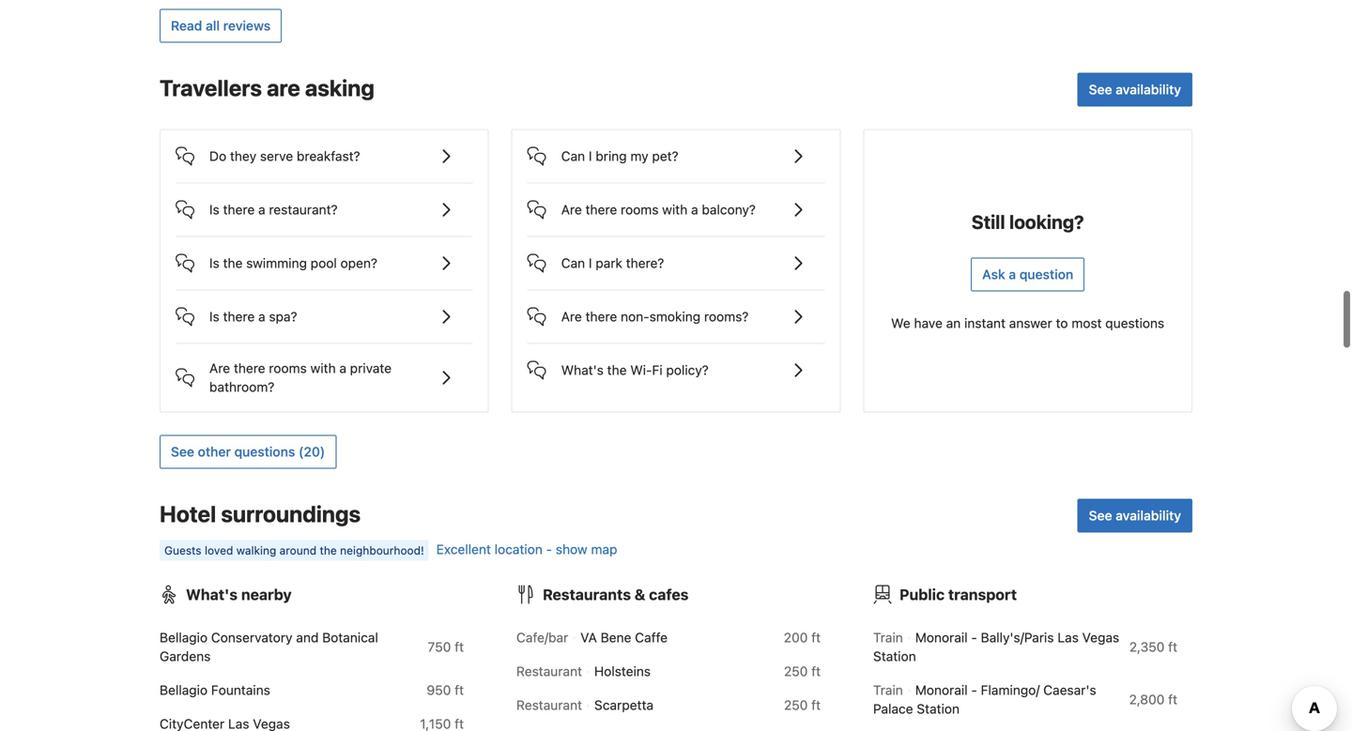 Task type: describe. For each thing, give the bounding box(es) containing it.
what's nearby
[[186, 586, 292, 604]]

guests
[[164, 544, 202, 558]]

there for is there a spa?
[[223, 309, 255, 325]]

2,350
[[1130, 640, 1165, 655]]

2,800 ft
[[1130, 692, 1178, 708]]

bellagio conservatory and botanical gardens
[[160, 630, 378, 665]]

ft for holsteins
[[812, 664, 821, 680]]

are there rooms with a balcony? button
[[528, 184, 825, 221]]

pool
[[311, 256, 337, 271]]

750
[[428, 640, 451, 655]]

walking
[[236, 544, 276, 558]]

gardens
[[160, 649, 211, 665]]

ask
[[983, 267, 1006, 282]]

excellent location - show map
[[437, 542, 618, 558]]

is for is there a spa?
[[209, 309, 220, 325]]

is for is the swimming pool open?
[[209, 256, 220, 271]]

transport
[[949, 586, 1017, 604]]

we have an instant answer to most questions
[[892, 316, 1165, 331]]

the for swimming
[[223, 256, 243, 271]]

restaurant for scarpetta
[[517, 698, 582, 714]]

monorail - flamingo/ caesar's palace station
[[874, 683, 1097, 717]]

do they serve breakfast?
[[209, 149, 360, 164]]

restaurants & cafes
[[543, 586, 689, 604]]

private
[[350, 361, 392, 376]]

breakfast?
[[297, 149, 360, 164]]

all
[[206, 18, 220, 33]]

ask a question
[[983, 267, 1074, 282]]

read all reviews button
[[160, 9, 282, 43]]

200 ft
[[784, 630, 821, 646]]

around
[[280, 544, 317, 558]]

what's for what's nearby
[[186, 586, 238, 604]]

a left spa?
[[258, 309, 266, 325]]

there for is there a restaurant?
[[223, 202, 255, 218]]

swimming
[[246, 256, 307, 271]]

spa?
[[269, 309, 297, 325]]

hotel
[[160, 501, 216, 528]]

there for are there rooms with a balcony?
[[586, 202, 617, 218]]

ft for monorail - flamingo/ caesar's palace station
[[1169, 692, 1178, 708]]

can i park there?
[[561, 256, 665, 271]]

pet?
[[652, 149, 679, 164]]

are for are there rooms with a balcony?
[[561, 202, 582, 218]]

the for wi-
[[607, 363, 627, 378]]

availability for hotel surroundings
[[1116, 508, 1182, 524]]

rooms for private
[[269, 361, 307, 376]]

most
[[1072, 316, 1102, 331]]

looking?
[[1010, 211, 1085, 233]]

is the swimming pool open? button
[[176, 237, 473, 275]]

monorail for flamingo/
[[916, 683, 968, 699]]

show
[[556, 542, 588, 558]]

750 ft
[[428, 640, 464, 655]]

hotel surroundings
[[160, 501, 361, 528]]

conservatory
[[211, 630, 293, 646]]

see availability button for hotel surroundings
[[1078, 499, 1193, 533]]

ask a question button
[[972, 258, 1085, 292]]

do they serve breakfast? button
[[176, 130, 473, 168]]

can i bring my pet?
[[561, 149, 679, 164]]

there?
[[626, 256, 665, 271]]

read
[[171, 18, 202, 33]]

neighbourhood!
[[340, 544, 424, 558]]

train for monorail - bally's/paris las vegas station
[[874, 630, 904, 646]]

restaurant for holsteins
[[517, 664, 582, 680]]

travellers
[[160, 75, 262, 101]]

have
[[915, 316, 943, 331]]

palace
[[874, 702, 914, 717]]

train for monorail - flamingo/ caesar's palace station
[[874, 683, 904, 699]]

public transport
[[900, 586, 1017, 604]]

public
[[900, 586, 945, 604]]

2 vertical spatial the
[[320, 544, 337, 558]]

surroundings
[[221, 501, 361, 528]]

2,800
[[1130, 692, 1165, 708]]

950
[[427, 683, 451, 699]]

nearby
[[241, 586, 292, 604]]

fi
[[652, 363, 663, 378]]

vegas
[[1083, 630, 1120, 646]]

caffe
[[635, 630, 668, 646]]

- for monorail - bally's/paris las vegas station
[[972, 630, 978, 646]]

wi-
[[631, 363, 652, 378]]

can for can i bring my pet?
[[561, 149, 585, 164]]

are there non-smoking rooms? button
[[528, 291, 825, 328]]

is there a restaurant? button
[[176, 184, 473, 221]]

are there rooms with a private bathroom?
[[209, 361, 392, 395]]

rooms for balcony?
[[621, 202, 659, 218]]

restaurants
[[543, 586, 631, 604]]

bring
[[596, 149, 627, 164]]

(20)
[[299, 444, 325, 460]]

i for park
[[589, 256, 592, 271]]

&
[[635, 586, 646, 604]]

travellers are asking
[[160, 75, 375, 101]]

do
[[209, 149, 227, 164]]

ft for scarpetta
[[812, 698, 821, 714]]

is for is there a restaurant?
[[209, 202, 220, 218]]

asking
[[305, 75, 375, 101]]

smoking
[[650, 309, 701, 325]]

still looking?
[[972, 211, 1085, 233]]

va
[[581, 630, 597, 646]]

bathroom?
[[209, 380, 275, 395]]

bally's/paris
[[981, 630, 1055, 646]]

flamingo/
[[981, 683, 1040, 699]]

scarpetta
[[595, 698, 654, 714]]

an
[[947, 316, 961, 331]]

a inside "button"
[[692, 202, 699, 218]]



Task type: locate. For each thing, give the bounding box(es) containing it.
availability for travellers are asking
[[1116, 82, 1182, 97]]

monorail
[[916, 630, 968, 646], [916, 683, 968, 699]]

are inside are there rooms with a private bathroom?
[[209, 361, 230, 376]]

1 see availability button from the top
[[1078, 73, 1193, 107]]

the left wi- at the left of the page
[[607, 363, 627, 378]]

2 vertical spatial see
[[1089, 508, 1113, 524]]

is there a restaurant?
[[209, 202, 338, 218]]

park
[[596, 256, 623, 271]]

excellent
[[437, 542, 491, 558]]

bellagio down the gardens
[[160, 683, 208, 699]]

instant
[[965, 316, 1006, 331]]

- inside 'monorail - bally's/paris las vegas station'
[[972, 630, 978, 646]]

1 vertical spatial 250 ft
[[784, 698, 821, 714]]

there up bathroom?
[[234, 361, 265, 376]]

what's for what's the wi-fi policy?
[[561, 363, 604, 378]]

what's
[[561, 363, 604, 378], [186, 586, 238, 604]]

there
[[223, 202, 255, 218], [586, 202, 617, 218], [223, 309, 255, 325], [586, 309, 617, 325], [234, 361, 265, 376]]

1 monorail from the top
[[916, 630, 968, 646]]

are there rooms with a private bathroom? button
[[176, 344, 473, 397]]

0 horizontal spatial station
[[874, 649, 917, 665]]

question
[[1020, 267, 1074, 282]]

0 vertical spatial questions
[[1106, 316, 1165, 331]]

- left bally's/paris
[[972, 630, 978, 646]]

rooms inside are there rooms with a private bathroom?
[[269, 361, 307, 376]]

can left park
[[561, 256, 585, 271]]

2 250 from the top
[[784, 698, 808, 714]]

0 vertical spatial can
[[561, 149, 585, 164]]

1 i from the top
[[589, 149, 592, 164]]

0 vertical spatial -
[[546, 542, 552, 558]]

bellagio for bellagio fountains
[[160, 683, 208, 699]]

i left park
[[589, 256, 592, 271]]

station inside 'monorail - bally's/paris las vegas station'
[[874, 649, 917, 665]]

questions inside button
[[234, 444, 295, 460]]

250 ft for holsteins
[[784, 664, 821, 680]]

the right around
[[320, 544, 337, 558]]

there for are there non-smoking rooms?
[[586, 309, 617, 325]]

2 train from the top
[[874, 683, 904, 699]]

loved
[[205, 544, 233, 558]]

station for monorail - bally's/paris las vegas station
[[874, 649, 917, 665]]

2 restaurant from the top
[[517, 698, 582, 714]]

can i bring my pet? button
[[528, 130, 825, 168]]

cafes
[[649, 586, 689, 604]]

i for bring
[[589, 149, 592, 164]]

0 horizontal spatial what's
[[186, 586, 238, 604]]

ft for monorail - bally's/paris las vegas station
[[1169, 640, 1178, 655]]

is there a spa? button
[[176, 291, 473, 328]]

are
[[267, 75, 300, 101]]

answer
[[1010, 316, 1053, 331]]

1 horizontal spatial what's
[[561, 363, 604, 378]]

with inside "button"
[[663, 202, 688, 218]]

station right palace on the bottom
[[917, 702, 960, 717]]

2 bellagio from the top
[[160, 683, 208, 699]]

monorail left flamingo/
[[916, 683, 968, 699]]

0 horizontal spatial with
[[311, 361, 336, 376]]

rooms down my
[[621, 202, 659, 218]]

0 vertical spatial is
[[209, 202, 220, 218]]

1 horizontal spatial rooms
[[621, 202, 659, 218]]

0 vertical spatial are
[[561, 202, 582, 218]]

guests loved walking around the neighbourhood!
[[164, 544, 424, 558]]

2 i from the top
[[589, 256, 592, 271]]

there down they
[[223, 202, 255, 218]]

1 vertical spatial availability
[[1116, 508, 1182, 524]]

train
[[874, 630, 904, 646], [874, 683, 904, 699]]

bellagio fountains
[[160, 683, 270, 699]]

0 vertical spatial station
[[874, 649, 917, 665]]

0 vertical spatial bellagio
[[160, 630, 208, 646]]

- left "show"
[[546, 542, 552, 558]]

250 for scarpetta
[[784, 698, 808, 714]]

2 see availability from the top
[[1089, 508, 1182, 524]]

with
[[663, 202, 688, 218], [311, 361, 336, 376]]

1 is from the top
[[209, 202, 220, 218]]

monorail inside 'monorail - bally's/paris las vegas station'
[[916, 630, 968, 646]]

see other questions (20) button
[[160, 436, 337, 469]]

ft
[[812, 630, 821, 646], [455, 640, 464, 655], [1169, 640, 1178, 655], [812, 664, 821, 680], [455, 683, 464, 699], [1169, 692, 1178, 708], [812, 698, 821, 714]]

questions left the "(20)"
[[234, 444, 295, 460]]

0 horizontal spatial questions
[[234, 444, 295, 460]]

there left non- on the left top
[[586, 309, 617, 325]]

1 restaurant from the top
[[517, 664, 582, 680]]

with up can i park there? button
[[663, 202, 688, 218]]

see availability button
[[1078, 73, 1193, 107], [1078, 499, 1193, 533]]

location
[[495, 542, 543, 558]]

0 horizontal spatial rooms
[[269, 361, 307, 376]]

botanical
[[322, 630, 378, 646]]

1 vertical spatial questions
[[234, 444, 295, 460]]

1 vertical spatial train
[[874, 683, 904, 699]]

1 horizontal spatial the
[[320, 544, 337, 558]]

1 vertical spatial rooms
[[269, 361, 307, 376]]

- for monorail - flamingo/ caesar's palace station
[[972, 683, 978, 699]]

bellagio up the gardens
[[160, 630, 208, 646]]

are up bathroom?
[[209, 361, 230, 376]]

0 vertical spatial see availability
[[1089, 82, 1182, 97]]

1 vertical spatial 250
[[784, 698, 808, 714]]

250 ft
[[784, 664, 821, 680], [784, 698, 821, 714]]

2 vertical spatial -
[[972, 683, 978, 699]]

0 vertical spatial restaurant
[[517, 664, 582, 680]]

1 vertical spatial what's
[[186, 586, 238, 604]]

are inside are there rooms with a balcony? "button"
[[561, 202, 582, 218]]

there inside are there rooms with a private bathroom?
[[234, 361, 265, 376]]

1 horizontal spatial with
[[663, 202, 688, 218]]

ft for va bene caffe
[[812, 630, 821, 646]]

rooms inside "button"
[[621, 202, 659, 218]]

1 horizontal spatial questions
[[1106, 316, 1165, 331]]

what's the wi-fi policy?
[[561, 363, 709, 378]]

they
[[230, 149, 257, 164]]

2 vertical spatial are
[[209, 361, 230, 376]]

are for are there non-smoking rooms?
[[561, 309, 582, 325]]

fountains
[[211, 683, 270, 699]]

1 vertical spatial see availability button
[[1078, 499, 1193, 533]]

is left spa?
[[209, 309, 220, 325]]

what's the wi-fi policy? button
[[528, 344, 825, 382]]

see availability for hotel surroundings
[[1089, 508, 1182, 524]]

1 vertical spatial bellagio
[[160, 683, 208, 699]]

are for are there rooms with a private bathroom?
[[209, 361, 230, 376]]

serve
[[260, 149, 293, 164]]

2 vertical spatial is
[[209, 309, 220, 325]]

1 can from the top
[[561, 149, 585, 164]]

1 vertical spatial are
[[561, 309, 582, 325]]

0 vertical spatial 250 ft
[[784, 664, 821, 680]]

bellagio inside bellagio conservatory and botanical gardens
[[160, 630, 208, 646]]

can for can i park there?
[[561, 256, 585, 271]]

with for balcony?
[[663, 202, 688, 218]]

is left swimming
[[209, 256, 220, 271]]

is
[[209, 202, 220, 218], [209, 256, 220, 271], [209, 309, 220, 325]]

0 horizontal spatial the
[[223, 256, 243, 271]]

is there a spa?
[[209, 309, 297, 325]]

monorail for bally's/paris
[[916, 630, 968, 646]]

0 vertical spatial 250
[[784, 664, 808, 680]]

250
[[784, 664, 808, 680], [784, 698, 808, 714]]

see availability for travellers are asking
[[1089, 82, 1182, 97]]

2 availability from the top
[[1116, 508, 1182, 524]]

bene
[[601, 630, 632, 646]]

see for hotel surroundings
[[1089, 508, 1113, 524]]

open?
[[341, 256, 378, 271]]

250 for holsteins
[[784, 664, 808, 680]]

0 vertical spatial with
[[663, 202, 688, 218]]

250 ft for scarpetta
[[784, 698, 821, 714]]

2 is from the top
[[209, 256, 220, 271]]

what's down loved
[[186, 586, 238, 604]]

a left balcony?
[[692, 202, 699, 218]]

rooms up bathroom?
[[269, 361, 307, 376]]

non-
[[621, 309, 650, 325]]

1 vertical spatial -
[[972, 630, 978, 646]]

rooms
[[621, 202, 659, 218], [269, 361, 307, 376]]

3 is from the top
[[209, 309, 220, 325]]

950 ft
[[427, 683, 464, 699]]

see availability button for travellers are asking
[[1078, 73, 1193, 107]]

a left restaurant?
[[258, 202, 266, 218]]

2 250 ft from the top
[[784, 698, 821, 714]]

1 250 ft from the top
[[784, 664, 821, 680]]

1 vertical spatial the
[[607, 363, 627, 378]]

there for are there rooms with a private bathroom?
[[234, 361, 265, 376]]

there up park
[[586, 202, 617, 218]]

2 monorail from the top
[[916, 683, 968, 699]]

are there non-smoking rooms?
[[561, 309, 749, 325]]

monorail down public transport
[[916, 630, 968, 646]]

availability
[[1116, 82, 1182, 97], [1116, 508, 1182, 524]]

i
[[589, 149, 592, 164], [589, 256, 592, 271]]

2 can from the top
[[561, 256, 585, 271]]

policy?
[[666, 363, 709, 378]]

0 vertical spatial see
[[1089, 82, 1113, 97]]

are left non- on the left top
[[561, 309, 582, 325]]

is down do
[[209, 202, 220, 218]]

there left spa?
[[223, 309, 255, 325]]

bellagio for bellagio conservatory and botanical gardens
[[160, 630, 208, 646]]

1 vertical spatial monorail
[[916, 683, 968, 699]]

0 vertical spatial what's
[[561, 363, 604, 378]]

0 vertical spatial availability
[[1116, 82, 1182, 97]]

balcony?
[[702, 202, 756, 218]]

a left the 'private' on the left
[[340, 361, 347, 376]]

read all reviews
[[171, 18, 271, 33]]

are there rooms with a balcony?
[[561, 202, 756, 218]]

with left the 'private' on the left
[[311, 361, 336, 376]]

1 train from the top
[[874, 630, 904, 646]]

is the swimming pool open?
[[209, 256, 378, 271]]

rooms?
[[705, 309, 749, 325]]

1 vertical spatial see
[[171, 444, 194, 460]]

- left flamingo/
[[972, 683, 978, 699]]

station inside monorail - flamingo/ caesar's palace station
[[917, 702, 960, 717]]

with inside are there rooms with a private bathroom?
[[311, 361, 336, 376]]

i left bring
[[589, 149, 592, 164]]

2 horizontal spatial the
[[607, 363, 627, 378]]

las
[[1058, 630, 1079, 646]]

monorail inside monorail - flamingo/ caesar's palace station
[[916, 683, 968, 699]]

1 vertical spatial can
[[561, 256, 585, 271]]

with for private
[[311, 361, 336, 376]]

1 vertical spatial i
[[589, 256, 592, 271]]

holsteins
[[595, 664, 651, 680]]

0 vertical spatial i
[[589, 149, 592, 164]]

we
[[892, 316, 911, 331]]

0 vertical spatial the
[[223, 256, 243, 271]]

see for travellers are asking
[[1089, 82, 1113, 97]]

map
[[591, 542, 618, 558]]

station up palace on the bottom
[[874, 649, 917, 665]]

still
[[972, 211, 1006, 233]]

0 vertical spatial train
[[874, 630, 904, 646]]

see inside button
[[171, 444, 194, 460]]

0 vertical spatial monorail
[[916, 630, 968, 646]]

are up can i park there?
[[561, 202, 582, 218]]

reviews
[[223, 18, 271, 33]]

the left swimming
[[223, 256, 243, 271]]

a inside button
[[1009, 267, 1017, 282]]

-
[[546, 542, 552, 558], [972, 630, 978, 646], [972, 683, 978, 699]]

cafe/bar
[[517, 630, 569, 646]]

a right ask
[[1009, 267, 1017, 282]]

1 availability from the top
[[1116, 82, 1182, 97]]

1 vertical spatial with
[[311, 361, 336, 376]]

there inside "button"
[[586, 202, 617, 218]]

1 vertical spatial see availability
[[1089, 508, 1182, 524]]

can
[[561, 149, 585, 164], [561, 256, 585, 271]]

questions right most
[[1106, 316, 1165, 331]]

my
[[631, 149, 649, 164]]

1 bellagio from the top
[[160, 630, 208, 646]]

what's left wi- at the left of the page
[[561, 363, 604, 378]]

station for monorail - flamingo/ caesar's palace station
[[917, 702, 960, 717]]

va bene caffe
[[581, 630, 668, 646]]

see
[[1089, 82, 1113, 97], [171, 444, 194, 460], [1089, 508, 1113, 524]]

can i park there? button
[[528, 237, 825, 275]]

1 vertical spatial is
[[209, 256, 220, 271]]

1 vertical spatial restaurant
[[517, 698, 582, 714]]

2 see availability button from the top
[[1078, 499, 1193, 533]]

1 250 from the top
[[784, 664, 808, 680]]

1 vertical spatial station
[[917, 702, 960, 717]]

1 horizontal spatial station
[[917, 702, 960, 717]]

what's inside button
[[561, 363, 604, 378]]

can left bring
[[561, 149, 585, 164]]

- inside monorail - flamingo/ caesar's palace station
[[972, 683, 978, 699]]

train down the public
[[874, 630, 904, 646]]

are inside are there non-smoking rooms? button
[[561, 309, 582, 325]]

a
[[258, 202, 266, 218], [692, 202, 699, 218], [1009, 267, 1017, 282], [258, 309, 266, 325], [340, 361, 347, 376]]

0 vertical spatial rooms
[[621, 202, 659, 218]]

restaurant?
[[269, 202, 338, 218]]

train up palace on the bottom
[[874, 683, 904, 699]]

monorail - bally's/paris las vegas station
[[874, 630, 1120, 665]]

0 vertical spatial see availability button
[[1078, 73, 1193, 107]]

1 see availability from the top
[[1089, 82, 1182, 97]]

a inside are there rooms with a private bathroom?
[[340, 361, 347, 376]]



Task type: vqa. For each thing, say whether or not it's contained in the screenshot.
right 19
no



